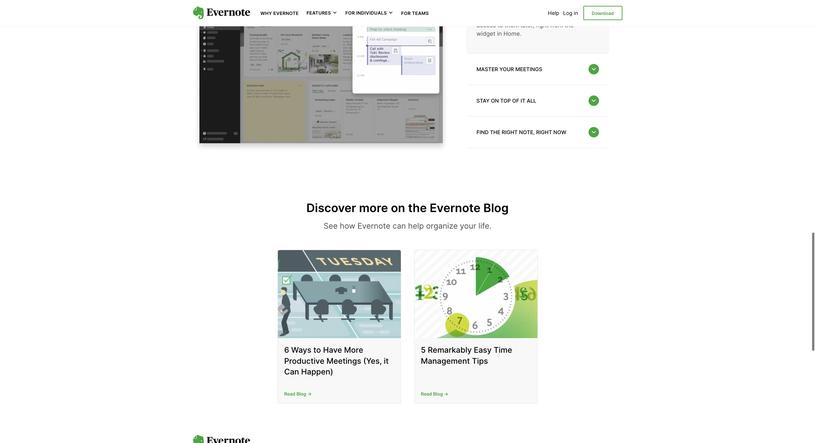Task type: vqa. For each thing, say whether or not it's contained in the screenshot.
the Remarkably
yes



Task type: describe. For each thing, give the bounding box(es) containing it.
log in link
[[563, 10, 578, 16]]

find the right note, right now
[[477, 129, 567, 136]]

1 vertical spatial on
[[391, 201, 405, 215]]

→ for 6 ways to have more productive meetings (yes, it can happen)
[[307, 392, 312, 397]]

time
[[494, 346, 512, 355]]

can
[[393, 222, 406, 231]]

features button
[[307, 10, 338, 16]]

management
[[421, 357, 470, 366]]

them
[[505, 22, 519, 29]]

can
[[284, 368, 299, 377]]

master
[[477, 66, 498, 72]]

get
[[551, 14, 560, 21]]

in inside create notes instantly and get quick access to them later, right from the widget in home.
[[497, 30, 502, 37]]

instantly
[[514, 14, 538, 21]]

organize
[[426, 222, 458, 231]]

for teams
[[401, 10, 429, 16]]

more
[[359, 201, 388, 215]]

features
[[307, 10, 331, 16]]

see
[[324, 222, 338, 231]]

blog for 5 remarkably easy time management tips
[[433, 392, 443, 397]]

read for 6 ways to have more productive meetings (yes, it can happen)
[[284, 392, 295, 397]]

1 evernote logo image from the top
[[193, 7, 250, 19]]

5
[[421, 346, 426, 355]]

happen)
[[301, 368, 333, 377]]

how
[[340, 222, 355, 231]]

widget
[[477, 30, 496, 37]]

right inside create notes instantly and get quick access to them later, right from the widget in home.
[[536, 22, 549, 29]]

note,
[[519, 129, 535, 136]]

stay
[[477, 97, 490, 104]]

it inside 6 ways to have more productive meetings (yes, it can happen)
[[384, 357, 389, 366]]

0 horizontal spatial the
[[408, 201, 427, 215]]

individuals
[[356, 10, 387, 16]]

log in
[[563, 10, 578, 16]]

for individuals
[[345, 10, 387, 16]]

read for 5 remarkably easy time management tips
[[421, 392, 432, 397]]

have
[[323, 346, 342, 355]]

1 horizontal spatial in
[[574, 10, 578, 16]]

0 vertical spatial your
[[500, 66, 514, 72]]

download link
[[584, 6, 622, 20]]

now
[[554, 129, 567, 136]]

tips
[[472, 357, 488, 366]]

right left note,
[[502, 129, 518, 136]]

why evernote
[[261, 10, 299, 16]]

0 vertical spatial evernote
[[273, 10, 299, 16]]

blog for 6 ways to have more productive meetings (yes, it can happen)
[[297, 392, 306, 397]]

1 vertical spatial the
[[490, 129, 501, 136]]

master your meetings
[[477, 66, 542, 72]]

for teams link
[[401, 10, 429, 16]]

for for for individuals
[[345, 10, 355, 16]]

for for for teams
[[401, 10, 411, 16]]

and
[[539, 14, 550, 21]]

teams
[[412, 10, 429, 16]]

(yes,
[[363, 357, 382, 366]]

1 vertical spatial your
[[460, 222, 476, 231]]

productive
[[284, 357, 325, 366]]

log
[[563, 10, 573, 16]]

2 horizontal spatial blog
[[484, 201, 509, 215]]

for individuals button
[[345, 10, 394, 16]]



Task type: locate. For each thing, give the bounding box(es) containing it.
why evernote link
[[261, 10, 299, 16]]

on left top
[[491, 97, 499, 104]]

2 horizontal spatial evernote
[[430, 201, 481, 215]]

read blog →
[[284, 392, 312, 397], [421, 392, 449, 397]]

your
[[500, 66, 514, 72], [460, 222, 476, 231]]

of
[[512, 97, 519, 104]]

1 horizontal spatial read
[[421, 392, 432, 397]]

 image
[[193, 0, 453, 159]]

your left life.
[[460, 222, 476, 231]]

2 vertical spatial evernote
[[358, 222, 391, 231]]

to left have
[[314, 346, 321, 355]]

0 horizontal spatial on
[[391, 201, 405, 215]]

evernote down more
[[358, 222, 391, 231]]

later,
[[521, 22, 534, 29]]

help
[[408, 222, 424, 231]]

discover more on the evernote blog
[[307, 201, 509, 215]]

read blog → for 6 ways to have more productive meetings (yes, it can happen)
[[284, 392, 312, 397]]

to inside create notes instantly and get quick access to them later, right from the widget in home.
[[498, 22, 503, 29]]

0 vertical spatial on
[[491, 97, 499, 104]]

0 horizontal spatial to
[[314, 346, 321, 355]]

to
[[498, 22, 503, 29], [314, 346, 321, 355]]

download
[[592, 10, 614, 16]]

stay on top of it all
[[477, 97, 537, 104]]

your right 'master'
[[500, 66, 514, 72]]

meetings
[[327, 357, 361, 366]]

→ for 5 remarkably easy time management tips
[[444, 392, 449, 397]]

the inside create notes instantly and get quick access to them later, right from the widget in home.
[[565, 22, 574, 29]]

5 remarkably easy time management tips
[[421, 346, 512, 366]]

1 horizontal spatial your
[[500, 66, 514, 72]]

6 ways to have more productive meetings (yes, it can happen)
[[284, 346, 389, 377]]

the right 'find'
[[490, 129, 501, 136]]

for inside button
[[345, 10, 355, 16]]

help
[[548, 10, 559, 16]]

1 horizontal spatial the
[[490, 129, 501, 136]]

right left now
[[536, 129, 552, 136]]

0 horizontal spatial in
[[497, 30, 502, 37]]

0 vertical spatial it
[[521, 97, 526, 104]]

it
[[521, 97, 526, 104], [384, 357, 389, 366]]

it right (yes,
[[384, 357, 389, 366]]

evernote
[[273, 10, 299, 16], [430, 201, 481, 215], [358, 222, 391, 231]]

on
[[491, 97, 499, 104], [391, 201, 405, 215]]

1 read blog → from the left
[[284, 392, 312, 397]]

on up can
[[391, 201, 405, 215]]

in left home.
[[497, 30, 502, 37]]

more
[[344, 346, 363, 355]]

0 horizontal spatial your
[[460, 222, 476, 231]]

help link
[[548, 10, 559, 16]]

see how evernote can help organize your life.
[[324, 222, 492, 231]]

1 horizontal spatial for
[[401, 10, 411, 16]]

blog
[[484, 201, 509, 215], [297, 392, 306, 397], [433, 392, 443, 397]]

the
[[565, 22, 574, 29], [490, 129, 501, 136], [408, 201, 427, 215]]

access
[[477, 22, 496, 29]]

blog image image
[[278, 251, 401, 339]]

1 horizontal spatial →
[[444, 392, 449, 397]]

0 horizontal spatial it
[[384, 357, 389, 366]]

quick
[[562, 14, 577, 21]]

1 vertical spatial it
[[384, 357, 389, 366]]

2 read from the left
[[421, 392, 432, 397]]

evernote right the why
[[273, 10, 299, 16]]

notes
[[497, 14, 512, 21]]

→
[[307, 392, 312, 397], [444, 392, 449, 397]]

in right log at the right top
[[574, 10, 578, 16]]

1 vertical spatial to
[[314, 346, 321, 355]]

life.
[[479, 222, 492, 231]]

0 horizontal spatial read blog →
[[284, 392, 312, 397]]

for left teams
[[401, 10, 411, 16]]

in
[[574, 10, 578, 16], [497, 30, 502, 37]]

1 vertical spatial evernote logo image
[[193, 436, 250, 444]]

easy
[[474, 346, 492, 355]]

top
[[500, 97, 511, 104]]

0 horizontal spatial evernote
[[273, 10, 299, 16]]

right down and in the right top of the page
[[536, 22, 549, 29]]

remarkably
[[428, 346, 472, 355]]

0 vertical spatial to
[[498, 22, 503, 29]]

right
[[536, 22, 549, 29], [502, 129, 518, 136], [536, 129, 552, 136]]

1 → from the left
[[307, 392, 312, 397]]

read
[[284, 392, 295, 397], [421, 392, 432, 397]]

0 horizontal spatial →
[[307, 392, 312, 397]]

2 → from the left
[[444, 392, 449, 397]]

it right of
[[521, 97, 526, 104]]

0 vertical spatial the
[[565, 22, 574, 29]]

create
[[477, 14, 495, 21]]

6
[[284, 346, 289, 355]]

1 horizontal spatial it
[[521, 97, 526, 104]]

0 horizontal spatial blog
[[297, 392, 306, 397]]

0 horizontal spatial read
[[284, 392, 295, 397]]

2 horizontal spatial the
[[565, 22, 574, 29]]

0 vertical spatial in
[[574, 10, 578, 16]]

why
[[261, 10, 272, 16]]

read blog → for 5 remarkably easy time management tips
[[421, 392, 449, 397]]

discover
[[307, 201, 356, 215]]

1 horizontal spatial to
[[498, 22, 503, 29]]

1 horizontal spatial evernote
[[358, 222, 391, 231]]

for left individuals
[[345, 10, 355, 16]]

find
[[477, 129, 489, 136]]

2 read blog → from the left
[[421, 392, 449, 397]]

1 read from the left
[[284, 392, 295, 397]]

all
[[527, 97, 537, 104]]

2 vertical spatial the
[[408, 201, 427, 215]]

for
[[345, 10, 355, 16], [401, 10, 411, 16]]

evernote up 'organize'
[[430, 201, 481, 215]]

1 horizontal spatial read blog →
[[421, 392, 449, 397]]

ways
[[291, 346, 311, 355]]

to down notes
[[498, 22, 503, 29]]

the down the quick
[[565, 22, 574, 29]]

evernote logo image
[[193, 7, 250, 19], [193, 436, 250, 444]]

1 vertical spatial evernote
[[430, 201, 481, 215]]

create notes instantly and get quick access to them later, right from the widget in home.
[[477, 14, 577, 37]]

1 vertical spatial in
[[497, 30, 502, 37]]

from
[[550, 22, 563, 29]]

to inside 6 ways to have more productive meetings (yes, it can happen)
[[314, 346, 321, 355]]

home.
[[504, 30, 522, 37]]

2 evernote logo image from the top
[[193, 436, 250, 444]]

1 horizontal spatial blog
[[433, 392, 443, 397]]

blog image image
[[415, 251, 538, 339]]

1 horizontal spatial on
[[491, 97, 499, 104]]

0 horizontal spatial for
[[345, 10, 355, 16]]

0 vertical spatial evernote logo image
[[193, 7, 250, 19]]

the up help
[[408, 201, 427, 215]]

meetings
[[516, 66, 542, 72]]



